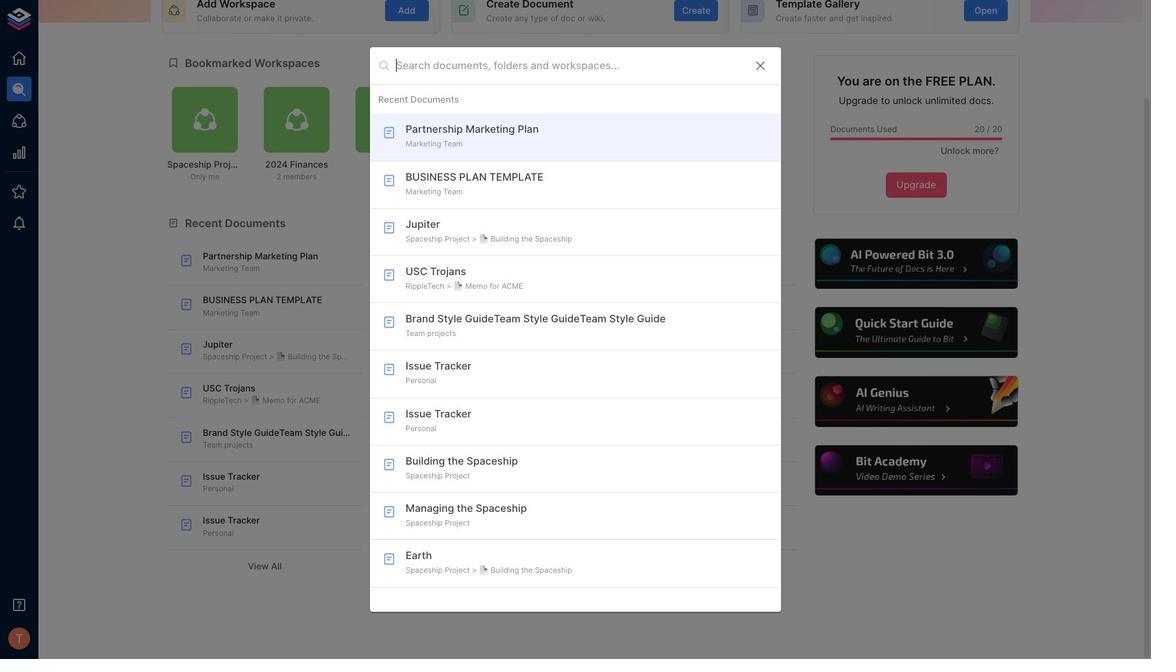 Task type: vqa. For each thing, say whether or not it's contained in the screenshot.
the to
no



Task type: describe. For each thing, give the bounding box(es) containing it.
Search documents, folders and workspaces... text field
[[396, 55, 743, 76]]



Task type: locate. For each thing, give the bounding box(es) containing it.
dialog
[[370, 47, 781, 613]]

3 help image from the top
[[813, 375, 1020, 429]]

help image
[[813, 237, 1020, 291], [813, 306, 1020, 360], [813, 375, 1020, 429], [813, 444, 1020, 498]]

2 help image from the top
[[813, 306, 1020, 360]]

4 help image from the top
[[813, 444, 1020, 498]]

1 help image from the top
[[813, 237, 1020, 291]]



